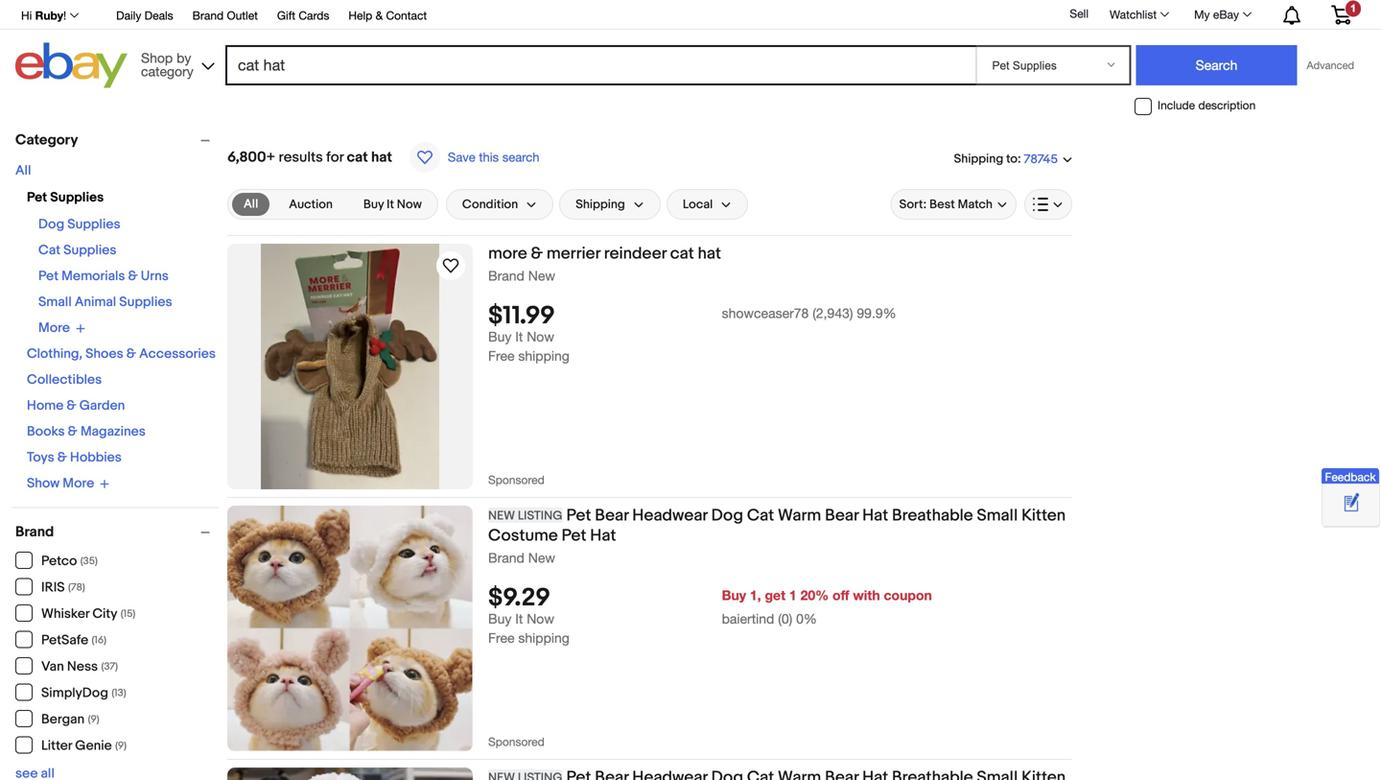 Task type: locate. For each thing, give the bounding box(es) containing it.
hi ruby !
[[21, 9, 66, 22]]

free inside baiertind (0) 0% free shipping
[[488, 630, 515, 646]]

0 horizontal spatial cat
[[38, 242, 60, 259]]

1 vertical spatial all
[[244, 197, 258, 212]]

help & contact link
[[349, 6, 427, 27]]

supplies
[[50, 189, 104, 206], [67, 216, 120, 233], [63, 242, 117, 259], [119, 294, 172, 310]]

& inside dog supplies cat supplies pet memorials & urns small animal supplies
[[128, 268, 138, 284]]

more & merrier reindeer cat hat heading
[[488, 244, 721, 264]]

hat right the for
[[371, 149, 392, 166]]

bear
[[595, 506, 629, 526], [825, 506, 859, 526]]

match
[[958, 197, 993, 212]]

all
[[15, 163, 31, 179], [244, 197, 258, 212]]

category
[[15, 131, 78, 149]]

cat inside the more & merrier reindeer cat hat brand new
[[670, 244, 694, 264]]

cat down 'dog supplies' link
[[38, 242, 60, 259]]

1
[[1351, 2, 1357, 14], [790, 587, 797, 603]]

magazines
[[81, 424, 146, 440]]

& inside the "account" 'navigation'
[[376, 9, 383, 22]]

van ness (37)
[[41, 659, 118, 675]]

advanced
[[1307, 59, 1355, 71]]

reindeer
[[604, 244, 667, 264]]

cards
[[299, 9, 329, 22]]

1 vertical spatial sponsored text field
[[488, 705, 554, 751]]

1 vertical spatial dog
[[712, 506, 744, 526]]

ness
[[67, 659, 98, 675]]

1 vertical spatial 1
[[790, 587, 797, 603]]

buy inside showceaser78 (2,943) 99.9% buy it now free shipping
[[488, 329, 512, 345]]

brand for brand outlet
[[193, 9, 224, 22]]

1 inside "buy 1, get 1 20% off with coupon buy it now"
[[790, 587, 797, 603]]

1 horizontal spatial bear
[[825, 506, 859, 526]]

0 vertical spatial cat
[[347, 149, 368, 166]]

0 vertical spatial sponsored
[[488, 473, 545, 486]]

(15)
[[121, 608, 136, 620]]

0 vertical spatial free
[[488, 348, 515, 364]]

1 up advanced link
[[1351, 2, 1357, 14]]

2 shipping from the top
[[518, 630, 570, 646]]

0 horizontal spatial hat
[[371, 149, 392, 166]]

heading
[[488, 768, 1066, 780]]

& right the shoes on the left top of page
[[126, 346, 136, 362]]

!
[[63, 9, 66, 22]]

dog down the pet supplies
[[38, 216, 64, 233]]

brand down costume
[[488, 550, 525, 566]]

hat
[[371, 149, 392, 166], [698, 244, 721, 264]]

1 vertical spatial free
[[488, 630, 515, 646]]

6,800
[[227, 149, 266, 166]]

buy
[[364, 197, 384, 212], [488, 329, 512, 345], [722, 587, 746, 603], [488, 611, 512, 627]]

2 free from the top
[[488, 630, 515, 646]]

shipping inside baiertind (0) 0% free shipping
[[518, 630, 570, 646]]

shipping inside shipping to : 78745
[[954, 151, 1004, 166]]

bear right warm at bottom
[[825, 506, 859, 526]]

1 vertical spatial (9)
[[115, 740, 127, 752]]

1 inside 1 link
[[1351, 2, 1357, 14]]

ruby
[[35, 9, 63, 22]]

1 vertical spatial shipping
[[576, 197, 625, 212]]

toys & hobbies link
[[27, 449, 122, 466]]

brand inside the "account" 'navigation'
[[193, 9, 224, 22]]

show more
[[27, 475, 94, 492]]

simplydog
[[41, 685, 108, 701]]

buy down more
[[488, 329, 512, 345]]

1 vertical spatial shipping
[[518, 630, 570, 646]]

brand left the outlet
[[193, 9, 224, 22]]

Sponsored text field
[[488, 443, 554, 489], [488, 705, 554, 751]]

by
[[177, 50, 191, 66]]

1 right get
[[790, 587, 797, 603]]

2 sponsored from the top
[[488, 735, 545, 748]]

small
[[38, 294, 72, 310], [977, 506, 1018, 526]]

include
[[1158, 98, 1196, 112]]

my ebay
[[1195, 8, 1240, 21]]

save
[[448, 150, 476, 165]]

supplies up memorials
[[63, 242, 117, 259]]

1 vertical spatial it
[[515, 329, 523, 345]]

1 horizontal spatial dog
[[712, 506, 744, 526]]

hat left headwear
[[590, 526, 616, 546]]

it right auction
[[387, 197, 394, 212]]

1 horizontal spatial all link
[[232, 193, 270, 216]]

all link down 6,800
[[232, 193, 270, 216]]

include description
[[1158, 98, 1256, 112]]

auction link
[[277, 193, 344, 216]]

listing
[[518, 509, 563, 523]]

free down $11.99
[[488, 348, 515, 364]]

accessories
[[139, 346, 216, 362]]

all inside 'link'
[[244, 197, 258, 212]]

books & magazines link
[[27, 424, 146, 440]]

listing options selector. list view selected. image
[[1033, 197, 1064, 212]]

new down merrier
[[528, 268, 556, 284]]

daily deals
[[116, 9, 173, 22]]

brand outlet link
[[193, 6, 258, 27]]

new
[[528, 268, 556, 284], [488, 509, 515, 523], [528, 550, 556, 566]]

genie
[[75, 738, 112, 754]]

2 sponsored text field from the top
[[488, 705, 554, 751]]

cat inside pet bear headwear dog cat warm bear hat breathable small kitten costume pet hat
[[747, 506, 774, 526]]

& right the help
[[376, 9, 383, 22]]

new up costume
[[488, 509, 515, 523]]

save this search
[[448, 150, 540, 165]]

1 vertical spatial sponsored
[[488, 735, 545, 748]]

pet bear headwear dog cat warm bear hat breathable small kitten beautifully image
[[227, 768, 473, 780]]

1 vertical spatial small
[[977, 506, 1018, 526]]

(0)
[[778, 611, 793, 627]]

2 bear from the left
[[825, 506, 859, 526]]

0 vertical spatial new
[[528, 268, 556, 284]]

2 vertical spatial now
[[527, 611, 555, 627]]

pet supplies
[[27, 189, 104, 206]]

0 vertical spatial all link
[[15, 163, 31, 179]]

petco (35)
[[41, 553, 98, 569]]

pet down cat supplies link
[[38, 268, 59, 284]]

shop by category button
[[132, 43, 219, 84]]

(13)
[[112, 687, 126, 699]]

iris
[[41, 580, 65, 596]]

2 vertical spatial it
[[515, 611, 523, 627]]

shipping down $9.29
[[518, 630, 570, 646]]

0 vertical spatial (9)
[[88, 713, 99, 726]]

shipping left to
[[954, 151, 1004, 166]]

clothing, shoes & accessories link
[[27, 346, 216, 362]]

pet bear headwear dog cat warm bear hat breathable small kitten costume pet hat
[[488, 506, 1066, 546]]

all link down category
[[15, 163, 31, 179]]

small inside dog supplies cat supplies pet memorials & urns small animal supplies
[[38, 294, 72, 310]]

0 vertical spatial all
[[15, 163, 31, 179]]

dog right headwear
[[712, 506, 744, 526]]

shop
[[141, 50, 173, 66]]

this
[[479, 150, 499, 165]]

hat down the local dropdown button
[[698, 244, 721, 264]]

warm
[[778, 506, 822, 526]]

supplies up 'dog supplies' link
[[50, 189, 104, 206]]

main content
[[227, 122, 1073, 780]]

now down more
[[527, 329, 555, 345]]

& left urns
[[128, 268, 138, 284]]

1 horizontal spatial hat
[[698, 244, 721, 264]]

sort:
[[900, 197, 927, 212]]

it inside "buy 1, get 1 20% off with coupon buy it now"
[[515, 611, 523, 627]]

0 vertical spatial small
[[38, 294, 72, 310]]

(9)
[[88, 713, 99, 726], [115, 740, 127, 752]]

0 vertical spatial more
[[38, 320, 70, 336]]

0 vertical spatial hat
[[371, 149, 392, 166]]

1 horizontal spatial small
[[977, 506, 1018, 526]]

condition
[[462, 197, 518, 212]]

it down brand new
[[515, 611, 523, 627]]

shipping down $11.99
[[518, 348, 570, 364]]

1 bear from the left
[[595, 506, 629, 526]]

brand for brand
[[15, 523, 54, 541]]

+
[[266, 149, 276, 166]]

0 vertical spatial shipping
[[954, 151, 1004, 166]]

brand up petco
[[15, 523, 54, 541]]

merrier
[[547, 244, 600, 264]]

0 horizontal spatial bear
[[595, 506, 629, 526]]

small up more button
[[38, 294, 72, 310]]

brand down more
[[488, 268, 525, 284]]

0 vertical spatial cat
[[38, 242, 60, 259]]

more & merrier reindeer cat hat image
[[261, 244, 439, 489]]

category button
[[15, 131, 219, 149]]

(9) right genie
[[115, 740, 127, 752]]

it down more
[[515, 329, 523, 345]]

hat for for
[[371, 149, 392, 166]]

shipping up more & merrier reindeer cat hat heading
[[576, 197, 625, 212]]

free down $9.29
[[488, 630, 515, 646]]

0 horizontal spatial 1
[[790, 587, 797, 603]]

hat left "breathable"
[[863, 506, 889, 526]]

1 vertical spatial hat
[[698, 244, 721, 264]]

1 horizontal spatial 1
[[1351, 2, 1357, 14]]

1 shipping from the top
[[518, 348, 570, 364]]

now inside "buy 1, get 1 20% off with coupon buy it now"
[[527, 611, 555, 627]]

local
[[683, 197, 713, 212]]

urns
[[141, 268, 169, 284]]

now down brand new
[[527, 611, 555, 627]]

shoes
[[85, 346, 123, 362]]

buy it now link
[[352, 193, 434, 216]]

2 vertical spatial new
[[528, 550, 556, 566]]

watch more & merrier reindeer cat hat image
[[439, 254, 462, 277]]

more
[[488, 244, 527, 264]]

& right more
[[531, 244, 543, 264]]

baiertind
[[722, 611, 775, 627]]

1 horizontal spatial all
[[244, 197, 258, 212]]

&
[[376, 9, 383, 22], [531, 244, 543, 264], [128, 268, 138, 284], [126, 346, 136, 362], [67, 398, 76, 414], [68, 424, 78, 440], [57, 449, 67, 466]]

hat inside the more & merrier reindeer cat hat brand new
[[698, 244, 721, 264]]

cat left warm at bottom
[[747, 506, 774, 526]]

0 horizontal spatial shipping
[[576, 197, 625, 212]]

shipping
[[954, 151, 1004, 166], [576, 197, 625, 212]]

now down save this search button
[[397, 197, 422, 212]]

buy down brand new
[[488, 611, 512, 627]]

1 vertical spatial new
[[488, 509, 515, 523]]

1 vertical spatial cat
[[747, 506, 774, 526]]

78745
[[1024, 152, 1058, 167]]

shipping for shipping
[[576, 197, 625, 212]]

0 vertical spatial sponsored text field
[[488, 443, 554, 489]]

0 horizontal spatial small
[[38, 294, 72, 310]]

main content containing $11.99
[[227, 122, 1073, 780]]

0 vertical spatial shipping
[[518, 348, 570, 364]]

collectibles link
[[27, 372, 102, 388]]

0 vertical spatial 1
[[1351, 2, 1357, 14]]

0 horizontal spatial (9)
[[88, 713, 99, 726]]

1 horizontal spatial cat
[[670, 244, 694, 264]]

all down 6,800
[[244, 197, 258, 212]]

0 horizontal spatial all
[[15, 163, 31, 179]]

show
[[27, 475, 60, 492]]

1 vertical spatial cat
[[670, 244, 694, 264]]

cat for reindeer
[[670, 244, 694, 264]]

cat
[[38, 242, 60, 259], [747, 506, 774, 526]]

small animal supplies link
[[38, 294, 172, 310]]

cat right reindeer
[[670, 244, 694, 264]]

1 horizontal spatial cat
[[747, 506, 774, 526]]

with
[[853, 587, 880, 603]]

0 horizontal spatial dog
[[38, 216, 64, 233]]

breathable
[[892, 506, 974, 526]]

new down costume
[[528, 550, 556, 566]]

bear left headwear
[[595, 506, 629, 526]]

shipping inside dropdown button
[[576, 197, 625, 212]]

small left kitten
[[977, 506, 1018, 526]]

now
[[397, 197, 422, 212], [527, 329, 555, 345], [527, 611, 555, 627]]

(78)
[[68, 581, 85, 594]]

0 horizontal spatial cat
[[347, 149, 368, 166]]

None submit
[[1136, 45, 1298, 85]]

& right home
[[67, 398, 76, 414]]

simplydog (13)
[[41, 685, 126, 701]]

(9) up genie
[[88, 713, 99, 726]]

more up clothing,
[[38, 320, 70, 336]]

0 vertical spatial dog
[[38, 216, 64, 233]]

1 vertical spatial now
[[527, 329, 555, 345]]

All selected text field
[[244, 196, 258, 213]]

1 horizontal spatial shipping
[[954, 151, 1004, 166]]

all down category
[[15, 163, 31, 179]]

1 free from the top
[[488, 348, 515, 364]]

1 horizontal spatial (9)
[[115, 740, 127, 752]]

1 horizontal spatial hat
[[863, 506, 889, 526]]

cat right the for
[[347, 149, 368, 166]]

account navigation
[[11, 0, 1366, 30]]

1 vertical spatial more
[[63, 475, 94, 492]]

more down toys & hobbies link
[[63, 475, 94, 492]]



Task type: vqa. For each thing, say whether or not it's contained in the screenshot.
"Search for anything" Text Box
yes



Task type: describe. For each thing, give the bounding box(es) containing it.
Search for anything text field
[[228, 47, 972, 83]]

:
[[1018, 151, 1021, 166]]

shipping for shipping to : 78745
[[954, 151, 1004, 166]]

0 horizontal spatial all link
[[15, 163, 31, 179]]

dog supplies cat supplies pet memorials & urns small animal supplies
[[38, 216, 172, 310]]

new listing
[[488, 509, 563, 523]]

animal
[[75, 294, 116, 310]]

clothing, shoes & accessories collectibles home & garden books & magazines toys & hobbies
[[27, 346, 216, 466]]

dog inside pet bear headwear dog cat warm bear hat breathable small kitten costume pet hat
[[712, 506, 744, 526]]

cat inside dog supplies cat supplies pet memorials & urns small animal supplies
[[38, 242, 60, 259]]

new inside pet bear headwear dog cat warm bear hat breathable small kitten costume pet hat heading
[[488, 509, 515, 523]]

costume
[[488, 526, 558, 546]]

whisker
[[41, 606, 89, 622]]

my ebay link
[[1184, 3, 1261, 26]]

free inside showceaser78 (2,943) 99.9% buy it now free shipping
[[488, 348, 515, 364]]

supplies up cat supplies link
[[67, 216, 120, 233]]

dog supplies link
[[38, 216, 120, 233]]

showceaser78
[[722, 305, 809, 321]]

home & garden link
[[27, 398, 125, 414]]

advertisement region
[[1088, 122, 1376, 698]]

description
[[1199, 98, 1256, 112]]

litter
[[41, 738, 72, 754]]

& right the toys
[[57, 449, 67, 466]]

buy left 1,
[[722, 587, 746, 603]]

clothing,
[[27, 346, 82, 362]]

feedback
[[1325, 470, 1376, 483]]

outlet
[[227, 9, 258, 22]]

shipping inside showceaser78 (2,943) 99.9% buy it now free shipping
[[518, 348, 570, 364]]

hat for reindeer
[[698, 244, 721, 264]]

sell link
[[1062, 7, 1098, 20]]

search
[[502, 150, 540, 165]]

litter genie (9)
[[41, 738, 127, 754]]

pet right listing
[[567, 506, 591, 526]]

off
[[833, 587, 850, 603]]

daily
[[116, 9, 141, 22]]

collectibles
[[27, 372, 102, 388]]

& up toys & hobbies link
[[68, 424, 78, 440]]

1 sponsored from the top
[[488, 473, 545, 486]]

buy right auction
[[364, 197, 384, 212]]

1,
[[750, 587, 761, 603]]

advanced link
[[1298, 46, 1364, 84]]

petsafe (16)
[[41, 632, 106, 649]]

pet down listing
[[562, 526, 587, 546]]

heading inside main content
[[488, 768, 1066, 780]]

now inside showceaser78 (2,943) 99.9% buy it now free shipping
[[527, 329, 555, 345]]

help
[[349, 9, 373, 22]]

home
[[27, 398, 64, 414]]

city
[[92, 606, 117, 622]]

& inside the more & merrier reindeer cat hat brand new
[[531, 244, 543, 264]]

pet bear headwear dog cat warm bear hat breathable small kitten costume pet hat heading
[[488, 506, 1066, 546]]

books
[[27, 424, 65, 440]]

watchlist link
[[1100, 3, 1178, 26]]

(9) inside litter genie (9)
[[115, 740, 127, 752]]

(16)
[[92, 634, 106, 647]]

0 horizontal spatial hat
[[590, 526, 616, 546]]

(37)
[[101, 661, 118, 673]]

supplies down urns
[[119, 294, 172, 310]]

shipping to : 78745
[[954, 151, 1058, 167]]

petco
[[41, 553, 77, 569]]

0 vertical spatial it
[[387, 197, 394, 212]]

pet up 'dog supplies' link
[[27, 189, 47, 206]]

kitten
[[1022, 506, 1066, 526]]

get
[[765, 587, 786, 603]]

1 vertical spatial all link
[[232, 193, 270, 216]]

shipping button
[[560, 189, 661, 220]]

bergan
[[41, 711, 85, 728]]

show more button
[[27, 475, 110, 492]]

condition button
[[446, 189, 554, 220]]

more & merrier reindeer cat hat brand new
[[488, 244, 721, 284]]

gift cards link
[[277, 6, 329, 27]]

daily deals link
[[116, 6, 173, 27]]

cat supplies link
[[38, 242, 117, 259]]

dog inside dog supplies cat supplies pet memorials & urns small animal supplies
[[38, 216, 64, 233]]

van
[[41, 659, 64, 675]]

pet bear headwear dog cat warm bear hat breathable small kitten costume pet hat image
[[227, 506, 473, 751]]

whisker city (15)
[[41, 606, 136, 622]]

help & contact
[[349, 9, 427, 22]]

1 sponsored text field from the top
[[488, 443, 554, 489]]

to
[[1007, 151, 1018, 166]]

cat for for
[[347, 149, 368, 166]]

ebay
[[1214, 8, 1240, 21]]

$9.29
[[488, 584, 551, 613]]

brand new
[[488, 550, 556, 566]]

(9) inside bergan (9)
[[88, 713, 99, 726]]

deals
[[145, 9, 173, 22]]

more & merrier reindeer cat hat link
[[488, 244, 1073, 267]]

brand for brand new
[[488, 550, 525, 566]]

it inside showceaser78 (2,943) 99.9% buy it now free shipping
[[515, 329, 523, 345]]

hobbies
[[70, 449, 122, 466]]

gift cards
[[277, 9, 329, 22]]

my
[[1195, 8, 1210, 21]]

99.9%
[[857, 305, 897, 321]]

watchlist
[[1110, 8, 1157, 21]]

pet memorials & urns link
[[38, 268, 169, 284]]

small inside pet bear headwear dog cat warm bear hat breathable small kitten costume pet hat
[[977, 506, 1018, 526]]

shop by category banner
[[11, 0, 1366, 93]]

best
[[930, 197, 955, 212]]

0 vertical spatial now
[[397, 197, 422, 212]]

buy it now
[[364, 197, 422, 212]]

brand inside the more & merrier reindeer cat hat brand new
[[488, 268, 525, 284]]

sort: best match
[[900, 197, 993, 212]]

memorials
[[62, 268, 125, 284]]

new inside the more & merrier reindeer cat hat brand new
[[528, 268, 556, 284]]

none submit inside shop by category banner
[[1136, 45, 1298, 85]]

results
[[279, 149, 323, 166]]

bergan (9)
[[41, 711, 99, 728]]

pet inside dog supplies cat supplies pet memorials & urns small animal supplies
[[38, 268, 59, 284]]

toys
[[27, 449, 54, 466]]

0%
[[796, 611, 817, 627]]

20%
[[801, 587, 829, 603]]



